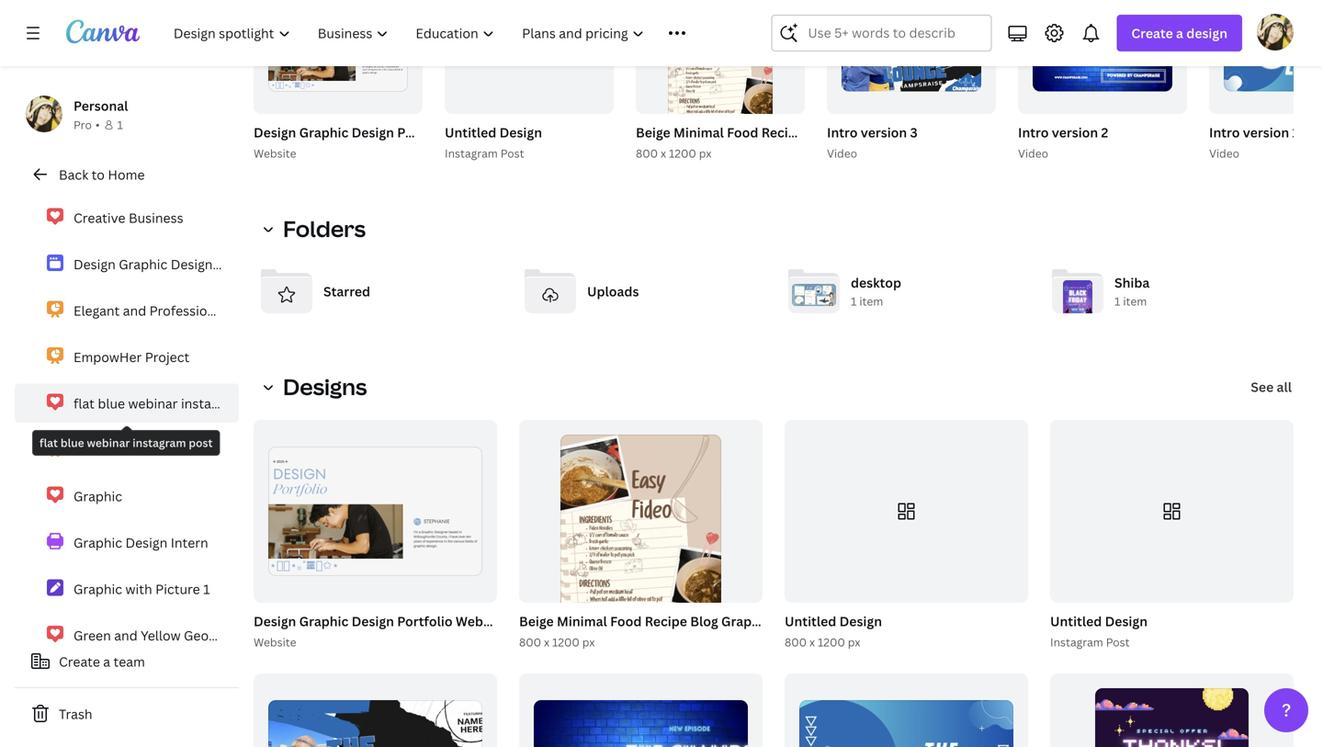Task type: describe. For each thing, give the bounding box(es) containing it.
3
[[910, 124, 918, 141]]

empowher project link
[[15, 337, 239, 376]]

2 horizontal spatial untitled design button
[[1051, 610, 1148, 633]]

trash
[[59, 705, 92, 723]]

0 vertical spatial flat blue webinar instagram post
[[74, 395, 274, 412]]

0 horizontal spatial instagram
[[445, 146, 498, 161]]

see
[[1251, 378, 1274, 396]]

1 vertical spatial untitled design instagram post
[[1051, 612, 1148, 650]]

back to home link
[[15, 156, 239, 193]]

2 for of
[[978, 92, 983, 106]]

version for 1
[[1243, 124, 1290, 141]]

design graphic design portfolio website in blue  warm neutral experimental style button for beige
[[254, 610, 767, 633]]

back
[[59, 166, 88, 183]]

starred link
[[254, 258, 503, 324]]

of for 2
[[965, 92, 975, 106]]

beige minimal food recipe blog graphic 800 x 1200 px for bottom beige minimal food recipe blog graphic "button"
[[519, 612, 774, 650]]

a for team
[[103, 653, 110, 671]]

1 horizontal spatial instagram
[[1051, 634, 1104, 650]]

warm for minimal
[[559, 612, 595, 630]]

intro version 1 video
[[1210, 124, 1300, 161]]

0 horizontal spatial untitled
[[445, 124, 497, 141]]

0 vertical spatial webinar
[[128, 395, 178, 412]]

style for food
[[735, 124, 767, 141]]

shiba 1 item
[[1115, 274, 1150, 309]]

1 vertical spatial instagram
[[133, 435, 186, 450]]

get
[[74, 441, 96, 458]]

personal
[[74, 97, 128, 114]]

design graphic design portfolio website in blue  warm neutral experimental style website for untitled
[[254, 124, 767, 161]]

creative business
[[74, 209, 183, 226]]

uploads
[[587, 283, 639, 300]]

px for top beige minimal food recipe blog graphic "button"
[[699, 146, 712, 161]]

create a team button
[[15, 643, 239, 680]]

desktop
[[851, 274, 902, 291]]

a for design
[[1177, 24, 1184, 42]]

get started in canva
[[74, 441, 200, 458]]

of for 7
[[392, 92, 402, 106]]

•
[[95, 117, 100, 132]]

graphic design intern
[[74, 534, 208, 551]]

designs
[[283, 372, 367, 402]]

trash link
[[15, 696, 239, 733]]

all
[[1277, 378, 1292, 396]]

intro for intro version 1
[[1210, 124, 1240, 141]]

intro version 3 video
[[827, 124, 918, 161]]

0 vertical spatial untitled design instagram post
[[445, 124, 542, 161]]

blue for design
[[524, 124, 552, 141]]

neutral for design
[[598, 124, 645, 141]]

portfolio for beige minimal food recipe blog graphic
[[397, 612, 453, 630]]

0 horizontal spatial untitled design button
[[445, 121, 542, 144]]

starred
[[324, 283, 370, 300]]

intro for intro version 3
[[827, 124, 858, 141]]

1 horizontal spatial untitled design button
[[785, 610, 882, 633]]

back to home
[[59, 166, 145, 183]]

800 inside untitled design 800 x 1200 px
[[785, 634, 807, 650]]

see all
[[1251, 378, 1292, 396]]

recipe for bottom beige minimal food recipe blog graphic "button"
[[645, 612, 687, 630]]

2 for version
[[1102, 124, 1109, 141]]

blog for top beige minimal food recipe blog graphic "button"
[[807, 124, 835, 141]]

800 for top beige minimal food recipe blog graphic "button"
[[636, 146, 658, 161]]

warm for design
[[559, 124, 595, 141]]

desktop 1 item
[[851, 274, 902, 309]]

intern
[[171, 534, 208, 551]]

1 inside intro version 1 video
[[1293, 124, 1300, 141]]

Search search field
[[808, 16, 955, 51]]

untitled inside untitled design 800 x 1200 px
[[785, 612, 837, 630]]

with
[[125, 580, 152, 598]]

create a design
[[1132, 24, 1228, 42]]

0 vertical spatial post
[[501, 146, 524, 161]]

to
[[92, 166, 105, 183]]

graphic with picture 1
[[74, 580, 210, 598]]

minimal for bottom beige minimal food recipe blog graphic "button"
[[557, 612, 607, 630]]

in for untitled
[[509, 124, 521, 141]]

flat blue webinar instagram post link
[[15, 384, 274, 423]]

home
[[108, 166, 145, 183]]

creative
[[74, 209, 126, 226]]

picture
[[155, 580, 200, 598]]

800 for bottom beige minimal food recipe blog graphic "button"
[[519, 634, 541, 650]]

started
[[99, 441, 144, 458]]

x for top beige minimal food recipe blog graphic "button"
[[661, 146, 666, 161]]

0 vertical spatial flat
[[74, 395, 95, 412]]

1200 inside untitled design 800 x 1200 px
[[818, 634, 845, 650]]

version for 3
[[861, 124, 907, 141]]

team
[[114, 653, 145, 671]]



Task type: locate. For each thing, give the bounding box(es) containing it.
untitled design 800 x 1200 px
[[785, 612, 882, 650]]

2 intro from the left
[[1018, 124, 1049, 141]]

flat up get at the left bottom of page
[[74, 395, 95, 412]]

version inside 'intro version 3 video'
[[861, 124, 907, 141]]

designs button
[[254, 369, 378, 405]]

0 horizontal spatial blue
[[61, 435, 84, 450]]

1 vertical spatial flat
[[40, 435, 58, 450]]

intro for intro version 2
[[1018, 124, 1049, 141]]

1 vertical spatial post
[[1106, 634, 1130, 650]]

1 video from the left
[[827, 146, 858, 161]]

video down intro version 2 button
[[1018, 146, 1049, 161]]

px inside untitled design 800 x 1200 px
[[848, 634, 861, 650]]

top level navigation element
[[162, 15, 727, 51], [162, 15, 727, 51]]

0 horizontal spatial 1200
[[552, 634, 580, 650]]

1 inside shiba 1 item
[[1115, 294, 1121, 309]]

1
[[384, 92, 390, 106], [957, 92, 963, 106], [117, 117, 123, 132], [1293, 124, 1300, 141], [851, 294, 857, 309], [1115, 294, 1121, 309], [203, 580, 210, 598]]

graphic with picture 1 link
[[15, 569, 239, 608]]

style
[[735, 124, 767, 141], [735, 612, 767, 630]]

1 vertical spatial blue
[[524, 612, 552, 630]]

1 vertical spatial neutral
[[598, 612, 645, 630]]

post left designs
[[246, 395, 274, 412]]

video for intro version 2
[[1018, 146, 1049, 161]]

2 experimental from the top
[[648, 612, 732, 630]]

1 version from the left
[[861, 124, 907, 141]]

intro version 3 button
[[827, 121, 918, 144]]

video inside the intro version 2 video
[[1018, 146, 1049, 161]]

x inside untitled design 800 x 1200 px
[[810, 634, 815, 650]]

instagram up canva
[[181, 395, 243, 412]]

0 vertical spatial a
[[1177, 24, 1184, 42]]

project
[[145, 348, 190, 366]]

0 vertical spatial post
[[246, 395, 274, 412]]

graphic
[[299, 124, 349, 141], [838, 124, 888, 141], [74, 487, 122, 505], [74, 534, 122, 551], [74, 580, 122, 598], [299, 612, 349, 630], [722, 612, 771, 630]]

1 horizontal spatial food
[[727, 124, 759, 141]]

0 horizontal spatial post
[[501, 146, 524, 161]]

version inside intro version 1 video
[[1243, 124, 1290, 141]]

instagram
[[181, 395, 243, 412], [133, 435, 186, 450]]

pro •
[[74, 117, 100, 132]]

food for top beige minimal food recipe blog graphic "button"
[[727, 124, 759, 141]]

intro inside intro version 1 video
[[1210, 124, 1240, 141]]

1 horizontal spatial a
[[1177, 24, 1184, 42]]

2 vertical spatial in
[[509, 612, 521, 630]]

untitled design button
[[445, 121, 542, 144], [785, 610, 882, 633], [1051, 610, 1148, 633]]

0 vertical spatial blue
[[524, 124, 552, 141]]

design inside the graphic design intern link
[[125, 534, 168, 551]]

see all button
[[1249, 369, 1294, 405]]

0 vertical spatial blue
[[98, 395, 125, 412]]

item for desktop
[[860, 294, 884, 309]]

graphic design intern link
[[15, 523, 239, 562]]

1 vertical spatial recipe
[[645, 612, 687, 630]]

0 horizontal spatial px
[[583, 634, 595, 650]]

2 horizontal spatial 800
[[785, 634, 807, 650]]

2 of from the left
[[965, 92, 975, 106]]

0 vertical spatial food
[[727, 124, 759, 141]]

0 horizontal spatial untitled design instagram post
[[445, 124, 542, 161]]

item down the desktop
[[860, 294, 884, 309]]

1 horizontal spatial post
[[246, 395, 274, 412]]

1 of 2
[[957, 92, 983, 106]]

webinar down flat blue webinar instagram post link
[[87, 435, 130, 450]]

shiba
[[1115, 274, 1150, 291]]

1 horizontal spatial item
[[1123, 294, 1147, 309]]

untitled design instagram post
[[445, 124, 542, 161], [1051, 612, 1148, 650]]

1 horizontal spatial minimal
[[674, 124, 724, 141]]

1 horizontal spatial video
[[1018, 146, 1049, 161]]

recipe
[[762, 124, 804, 141], [645, 612, 687, 630]]

video for intro version 1
[[1210, 146, 1240, 161]]

1 horizontal spatial 2
[[1102, 124, 1109, 141]]

webinar down project
[[128, 395, 178, 412]]

of
[[392, 92, 402, 106], [965, 92, 975, 106]]

2 portfolio from the top
[[397, 612, 453, 630]]

create left design
[[1132, 24, 1173, 42]]

experimental for untitled
[[648, 612, 732, 630]]

1 portfolio from the top
[[397, 124, 453, 141]]

website
[[456, 124, 506, 141], [254, 146, 296, 161], [456, 612, 506, 630], [254, 634, 296, 650]]

1 experimental from the top
[[648, 124, 732, 141]]

intro
[[827, 124, 858, 141], [1018, 124, 1049, 141], [1210, 124, 1240, 141]]

minimal for top beige minimal food recipe blog graphic "button"
[[674, 124, 724, 141]]

create for create a team
[[59, 653, 100, 671]]

create for create a design
[[1132, 24, 1173, 42]]

1 vertical spatial warm
[[559, 612, 595, 630]]

2 inside the intro version 2 video
[[1102, 124, 1109, 141]]

2 blue from the top
[[524, 612, 552, 630]]

1 horizontal spatial recipe
[[762, 124, 804, 141]]

0 horizontal spatial post
[[189, 435, 213, 450]]

2 horizontal spatial 1200
[[818, 634, 845, 650]]

1 horizontal spatial 800
[[636, 146, 658, 161]]

design
[[1187, 24, 1228, 42]]

0 horizontal spatial create
[[59, 653, 100, 671]]

blue
[[98, 395, 125, 412], [61, 435, 84, 450]]

blue left the started
[[61, 435, 84, 450]]

1 of from the left
[[392, 92, 402, 106]]

1 of 7
[[384, 92, 410, 106]]

style for 800
[[735, 612, 767, 630]]

0 horizontal spatial minimal
[[557, 612, 607, 630]]

uploads link
[[517, 258, 767, 324]]

beige minimal food recipe blog graphic 800 x 1200 px for top beige minimal food recipe blog graphic "button"
[[636, 124, 891, 161]]

beige minimal food recipe blog graphic 800 x 1200 px
[[636, 124, 891, 161], [519, 612, 774, 650]]

folders button
[[254, 210, 377, 247]]

0 horizontal spatial video
[[827, 146, 858, 161]]

1 horizontal spatial blue
[[98, 395, 125, 412]]

0 vertical spatial 2
[[978, 92, 983, 106]]

creative business link
[[15, 198, 239, 237]]

create inside "button"
[[59, 653, 100, 671]]

flat
[[74, 395, 95, 412], [40, 435, 58, 450]]

2 item from the left
[[1123, 294, 1147, 309]]

0 vertical spatial design graphic design portfolio website in blue  warm neutral experimental style website
[[254, 124, 767, 161]]

1 warm from the top
[[559, 124, 595, 141]]

1 vertical spatial webinar
[[87, 435, 130, 450]]

version inside the intro version 2 video
[[1052, 124, 1099, 141]]

blog for bottom beige minimal food recipe blog graphic "button"
[[690, 612, 719, 630]]

2 video from the left
[[1018, 146, 1049, 161]]

0 vertical spatial blog
[[807, 124, 835, 141]]

1 horizontal spatial post
[[1106, 634, 1130, 650]]

1 vertical spatial food
[[610, 612, 642, 630]]

1 vertical spatial in
[[147, 441, 159, 458]]

recipe for top beige minimal food recipe blog graphic "button"
[[762, 124, 804, 141]]

flat blue webinar instagram post down flat blue webinar instagram post link
[[40, 435, 213, 450]]

food
[[727, 124, 759, 141], [610, 612, 642, 630]]

1 item from the left
[[860, 294, 884, 309]]

flat blue webinar instagram post down project
[[74, 395, 274, 412]]

create left team
[[59, 653, 100, 671]]

1 horizontal spatial beige
[[636, 124, 671, 141]]

1 blue from the top
[[524, 124, 552, 141]]

2
[[978, 92, 983, 106], [1102, 124, 1109, 141]]

0 vertical spatial instagram
[[445, 146, 498, 161]]

1 vertical spatial beige
[[519, 612, 554, 630]]

px
[[699, 146, 712, 161], [583, 634, 595, 650], [848, 634, 861, 650]]

1 horizontal spatial untitled
[[785, 612, 837, 630]]

item for shiba
[[1123, 294, 1147, 309]]

1 vertical spatial post
[[189, 435, 213, 450]]

a inside "button"
[[103, 653, 110, 671]]

design graphic design portfolio website in blue  warm neutral experimental style website
[[254, 124, 767, 161], [254, 612, 767, 650]]

neutral for minimal
[[598, 612, 645, 630]]

1 neutral from the top
[[598, 124, 645, 141]]

post
[[501, 146, 524, 161], [1106, 634, 1130, 650]]

1 vertical spatial beige minimal food recipe blog graphic 800 x 1200 px
[[519, 612, 774, 650]]

1 design graphic design portfolio website in blue  warm neutral experimental style website from the top
[[254, 124, 767, 161]]

2 design graphic design portfolio website in blue  warm neutral experimental style website from the top
[[254, 612, 767, 650]]

video inside 'intro version 3 video'
[[827, 146, 858, 161]]

1 vertical spatial flat blue webinar instagram post
[[40, 435, 213, 450]]

2 design graphic design portfolio website in blue  warm neutral experimental style button from the top
[[254, 610, 767, 633]]

intro version 2 video
[[1018, 124, 1109, 161]]

2 neutral from the top
[[598, 612, 645, 630]]

0 vertical spatial instagram
[[181, 395, 243, 412]]

experimental
[[648, 124, 732, 141], [648, 612, 732, 630]]

7
[[405, 92, 410, 106]]

get started in canva link
[[15, 430, 239, 469]]

empowher project
[[74, 348, 190, 366]]

empowher
[[74, 348, 142, 366]]

0 horizontal spatial of
[[392, 92, 402, 106]]

2 horizontal spatial intro
[[1210, 124, 1240, 141]]

intro version 2 button
[[1018, 121, 1109, 144]]

1 horizontal spatial 1200
[[669, 146, 697, 161]]

flat left get at the left bottom of page
[[40, 435, 58, 450]]

webinar
[[128, 395, 178, 412], [87, 435, 130, 450]]

item down shiba
[[1123, 294, 1147, 309]]

2 horizontal spatial px
[[848, 634, 861, 650]]

instagram
[[445, 146, 498, 161], [1051, 634, 1104, 650]]

1 vertical spatial blue
[[61, 435, 84, 450]]

design graphic design portfolio website in blue  warm neutral experimental style website for beige
[[254, 612, 767, 650]]

0 vertical spatial experimental
[[648, 124, 732, 141]]

1 intro from the left
[[827, 124, 858, 141]]

intro inside the intro version 2 video
[[1018, 124, 1049, 141]]

2 horizontal spatial x
[[810, 634, 815, 650]]

1 vertical spatial style
[[735, 612, 767, 630]]

version
[[861, 124, 907, 141], [1052, 124, 1099, 141], [1243, 124, 1290, 141]]

1 vertical spatial blog
[[690, 612, 719, 630]]

0 horizontal spatial food
[[610, 612, 642, 630]]

1 style from the top
[[735, 124, 767, 141]]

design
[[254, 124, 296, 141], [352, 124, 394, 141], [500, 124, 542, 141], [125, 534, 168, 551], [254, 612, 296, 630], [352, 612, 394, 630], [840, 612, 882, 630], [1105, 612, 1148, 630]]

video
[[827, 146, 858, 161], [1018, 146, 1049, 161], [1210, 146, 1240, 161]]

0 vertical spatial style
[[735, 124, 767, 141]]

flat blue webinar instagram post
[[74, 395, 274, 412], [40, 435, 213, 450]]

x
[[661, 146, 666, 161], [544, 634, 550, 650], [810, 634, 815, 650]]

portfolio for untitled design
[[397, 124, 453, 141]]

1 horizontal spatial untitled design instagram post
[[1051, 612, 1148, 650]]

3 version from the left
[[1243, 124, 1290, 141]]

design graphic design portfolio website in blue  warm neutral experimental style button
[[254, 121, 767, 144], [254, 610, 767, 633]]

item inside shiba 1 item
[[1123, 294, 1147, 309]]

1 inside desktop 1 item
[[851, 294, 857, 309]]

0 vertical spatial portfolio
[[397, 124, 453, 141]]

1 horizontal spatial create
[[1132, 24, 1173, 42]]

1 vertical spatial beige minimal food recipe blog graphic button
[[519, 610, 774, 633]]

item
[[860, 294, 884, 309], [1123, 294, 1147, 309]]

beige
[[636, 124, 671, 141], [519, 612, 554, 630]]

blue for minimal
[[524, 612, 552, 630]]

0 horizontal spatial blog
[[690, 612, 719, 630]]

2 horizontal spatial untitled
[[1051, 612, 1102, 630]]

1 vertical spatial design graphic design portfolio website in blue  warm neutral experimental style button
[[254, 610, 767, 633]]

3 video from the left
[[1210, 146, 1240, 161]]

1 horizontal spatial px
[[699, 146, 712, 161]]

instagram down flat blue webinar instagram post link
[[133, 435, 186, 450]]

1 horizontal spatial intro
[[1018, 124, 1049, 141]]

experimental for beige
[[648, 124, 732, 141]]

2 horizontal spatial video
[[1210, 146, 1240, 161]]

a left team
[[103, 653, 110, 671]]

untitled
[[445, 124, 497, 141], [785, 612, 837, 630], [1051, 612, 1102, 630]]

0 vertical spatial neutral
[[598, 124, 645, 141]]

a inside dropdown button
[[1177, 24, 1184, 42]]

warm
[[559, 124, 595, 141], [559, 612, 595, 630]]

1 horizontal spatial blog
[[807, 124, 835, 141]]

2 warm from the top
[[559, 612, 595, 630]]

0 vertical spatial beige
[[636, 124, 671, 141]]

x for bottom beige minimal food recipe blog graphic "button"
[[544, 634, 550, 650]]

1200 for bottom beige minimal food recipe blog graphic "button"
[[552, 634, 580, 650]]

1 vertical spatial a
[[103, 653, 110, 671]]

create a team
[[59, 653, 145, 671]]

2 horizontal spatial version
[[1243, 124, 1290, 141]]

video down intro version 1 button
[[1210, 146, 1240, 161]]

0 vertical spatial in
[[509, 124, 521, 141]]

0 vertical spatial beige minimal food recipe blog graphic button
[[636, 121, 891, 144]]

0 vertical spatial warm
[[559, 124, 595, 141]]

0 horizontal spatial x
[[544, 634, 550, 650]]

blog
[[807, 124, 835, 141], [690, 612, 719, 630]]

a
[[1177, 24, 1184, 42], [103, 653, 110, 671]]

0 horizontal spatial a
[[103, 653, 110, 671]]

post down flat blue webinar instagram post link
[[189, 435, 213, 450]]

0 horizontal spatial recipe
[[645, 612, 687, 630]]

blue
[[524, 124, 552, 141], [524, 612, 552, 630]]

0 horizontal spatial 800
[[519, 634, 541, 650]]

1200 for top beige minimal food recipe blog graphic "button"
[[669, 146, 697, 161]]

in
[[509, 124, 521, 141], [147, 441, 159, 458], [509, 612, 521, 630]]

create
[[1132, 24, 1173, 42], [59, 653, 100, 671]]

design graphic design portfolio website in blue  warm neutral experimental style button for untitled
[[254, 121, 767, 144]]

pro
[[74, 117, 92, 132]]

0 vertical spatial recipe
[[762, 124, 804, 141]]

px for bottom beige minimal food recipe blog graphic "button"
[[583, 634, 595, 650]]

in for beige
[[509, 612, 521, 630]]

a left design
[[1177, 24, 1184, 42]]

minimal
[[674, 124, 724, 141], [557, 612, 607, 630]]

graphic link
[[15, 477, 239, 516]]

0 horizontal spatial 2
[[978, 92, 983, 106]]

0 vertical spatial beige minimal food recipe blog graphic 800 x 1200 px
[[636, 124, 891, 161]]

1 vertical spatial minimal
[[557, 612, 607, 630]]

1 design graphic design portfolio website in blue  warm neutral experimental style button from the top
[[254, 121, 767, 144]]

business
[[129, 209, 183, 226]]

video inside intro version 1 video
[[1210, 146, 1240, 161]]

stephanie aranda image
[[1257, 14, 1294, 50]]

0 horizontal spatial flat
[[40, 435, 58, 450]]

create a design button
[[1117, 15, 1243, 51]]

design inside untitled design 800 x 1200 px
[[840, 612, 882, 630]]

create inside dropdown button
[[1132, 24, 1173, 42]]

version for 2
[[1052, 124, 1099, 141]]

2 style from the top
[[735, 612, 767, 630]]

None search field
[[771, 15, 992, 51]]

canva
[[162, 441, 200, 458]]

1 vertical spatial design graphic design portfolio website in blue  warm neutral experimental style website
[[254, 612, 767, 650]]

post
[[246, 395, 274, 412], [189, 435, 213, 450]]

folders
[[283, 214, 366, 244]]

intro version 1 button
[[1210, 121, 1300, 144]]

portfolio
[[397, 124, 453, 141], [397, 612, 453, 630]]

1 horizontal spatial version
[[1052, 124, 1099, 141]]

1200
[[669, 146, 697, 161], [552, 634, 580, 650], [818, 634, 845, 650]]

video down the intro version 3 button
[[827, 146, 858, 161]]

intro inside 'intro version 3 video'
[[827, 124, 858, 141]]

blue down empowher
[[98, 395, 125, 412]]

0 vertical spatial create
[[1132, 24, 1173, 42]]

item inside desktop 1 item
[[860, 294, 884, 309]]

0 vertical spatial design graphic design portfolio website in blue  warm neutral experimental style button
[[254, 121, 767, 144]]

beige minimal food recipe blog graphic button
[[636, 121, 891, 144], [519, 610, 774, 633]]

food for bottom beige minimal food recipe blog graphic "button"
[[610, 612, 642, 630]]

2 version from the left
[[1052, 124, 1099, 141]]

3 intro from the left
[[1210, 124, 1240, 141]]

video for intro version 3
[[827, 146, 858, 161]]



Task type: vqa. For each thing, say whether or not it's contained in the screenshot.
Creative Business
yes



